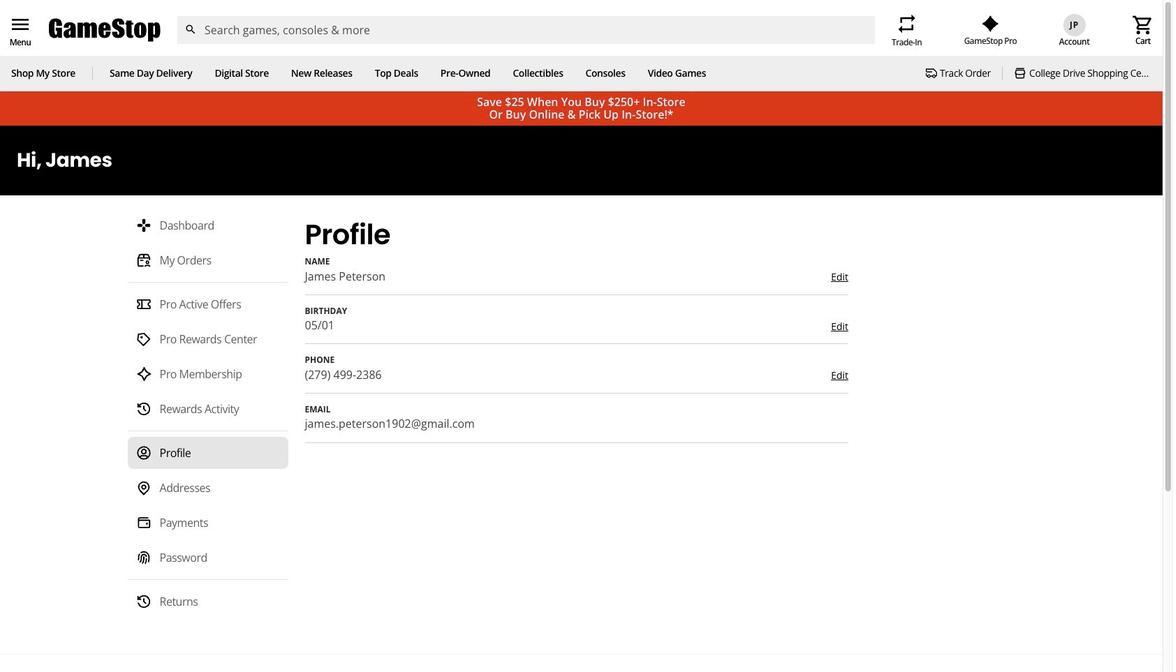 Task type: locate. For each thing, give the bounding box(es) containing it.
pro active offers icon image
[[136, 297, 151, 312]]

profile icon image
[[136, 446, 151, 461]]

gamestop image
[[49, 17, 161, 44]]

rewards activity icon image
[[136, 402, 151, 417]]

Search games, consoles & more search field
[[205, 16, 850, 44]]

None search field
[[177, 16, 875, 44]]

gamestop pro icon image
[[982, 16, 1000, 32]]

addresses icon image
[[136, 481, 151, 496]]

pro membership icon image
[[136, 367, 151, 382]]

password icon image
[[136, 551, 151, 566]]



Task type: vqa. For each thing, say whether or not it's contained in the screenshot.
Returns Icon on the bottom left of page
yes



Task type: describe. For each thing, give the bounding box(es) containing it.
dashboard icon image
[[136, 218, 151, 233]]

my orders icon image
[[136, 253, 151, 268]]

pro rewards center icon image
[[136, 332, 151, 347]]

payments icon image
[[136, 516, 151, 531]]

returns icon image
[[136, 595, 151, 610]]



